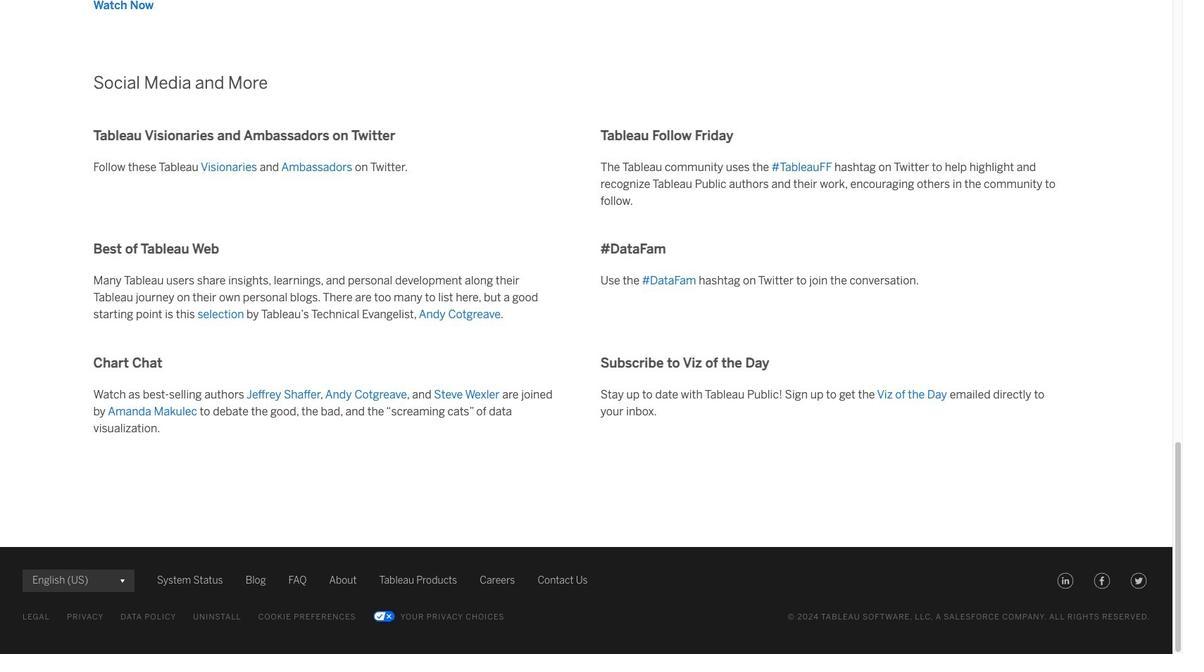 Task type: vqa. For each thing, say whether or not it's contained in the screenshot.
'Selected language' Element
yes



Task type: locate. For each thing, give the bounding box(es) containing it.
selected language element
[[32, 570, 125, 592]]



